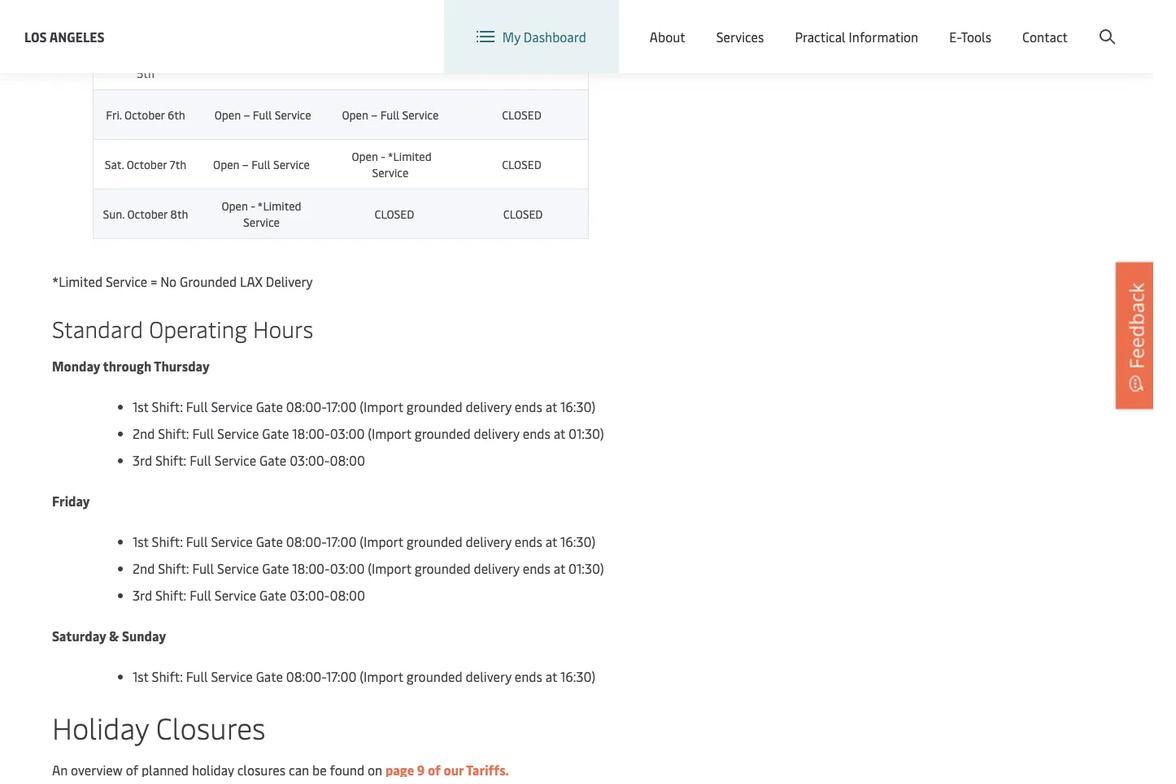 Task type: locate. For each thing, give the bounding box(es) containing it.
1st
[[133, 398, 149, 416], [133, 533, 149, 551], [133, 668, 149, 686]]

5th
[[137, 65, 154, 81]]

0 vertical spatial 3rd
[[133, 452, 152, 469]]

2 1st from the top
[[133, 533, 149, 551]]

2 3rd shift: full service gate 03:00-08:00 from the top
[[133, 587, 365, 605]]

2 vertical spatial 1st
[[133, 668, 149, 686]]

2 horizontal spatial -
[[514, 0, 519, 15]]

1 vertical spatial 03:00-
[[290, 587, 330, 605]]

0 vertical spatial 08:00-
[[286, 398, 326, 416]]

0 vertical spatial 17:00
[[326, 398, 357, 416]]

3 16:30) from the top
[[561, 668, 596, 686]]

e-tools
[[950, 28, 992, 45]]

2 vertical spatial 16:30)
[[561, 668, 596, 686]]

0 horizontal spatial open - *limited service
[[222, 198, 302, 230]]

open
[[485, 0, 511, 15], [213, 57, 240, 73], [215, 107, 241, 122], [342, 107, 369, 122], [352, 148, 378, 164], [213, 157, 240, 172], [222, 198, 248, 214]]

1 vertical spatial 3rd shift: full service gate 03:00-08:00
[[133, 587, 365, 605]]

october left 7th
[[127, 157, 167, 172]]

saturday & sunday
[[52, 628, 166, 645]]

1 vertical spatial 2nd shift: full service gate 18:00-03:00 (import grounded delivery ends at 01:30)
[[133, 560, 604, 578]]

grounded
[[407, 398, 463, 416], [415, 425, 471, 443], [407, 533, 463, 551], [415, 560, 471, 578], [407, 668, 463, 686]]

grounded
[[180, 273, 237, 290]]

services
[[717, 28, 764, 45]]

october left "8th"
[[127, 206, 168, 222]]

open - *limited service
[[479, 0, 565, 31], [349, 148, 432, 180], [222, 198, 302, 230]]

saturday
[[52, 628, 106, 645]]

0 horizontal spatial -
[[251, 198, 255, 214]]

october for 8th
[[127, 206, 168, 222]]

october right fri.
[[125, 107, 165, 122]]

1 2nd shift: full service gate 18:00-03:00 (import grounded delivery ends at 01:30) from the top
[[133, 425, 604, 443]]

1 vertical spatial 08:00
[[330, 587, 365, 605]]

1 vertical spatial 08:00-
[[286, 533, 326, 551]]

shift:
[[152, 398, 183, 416], [158, 425, 189, 443], [155, 452, 187, 469], [152, 533, 183, 551], [158, 560, 189, 578], [155, 587, 187, 605], [152, 668, 183, 686]]

open – full service for open - *limited service
[[213, 157, 310, 172]]

delivery
[[466, 398, 512, 416], [474, 425, 520, 443], [466, 533, 512, 551], [474, 560, 520, 578], [466, 668, 512, 686]]

login / create account
[[992, 15, 1124, 33]]

2 08:00 from the top
[[330, 587, 365, 605]]

about
[[650, 28, 686, 45]]

1st shift: full service gate 08:00-17:00 (import grounded delivery ends at 16:30)
[[133, 398, 596, 416], [133, 533, 596, 551], [133, 668, 596, 686]]

october up 5th
[[142, 49, 183, 65]]

–
[[242, 57, 249, 73], [244, 107, 250, 122], [371, 107, 378, 122], [242, 157, 249, 172]]

hours
[[253, 313, 314, 344]]

open – full service for closed
[[213, 57, 310, 73]]

03:00
[[330, 425, 365, 443], [330, 560, 365, 578]]

angeles
[[49, 28, 105, 45]]

0 vertical spatial 2nd shift: full service gate 18:00-03:00 (import grounded delivery ends at 01:30)
[[133, 425, 604, 443]]

0 vertical spatial open - *limited service
[[479, 0, 565, 31]]

– for open - *limited service
[[242, 157, 249, 172]]

2 17:00 from the top
[[326, 533, 357, 551]]

account
[[1076, 15, 1124, 33]]

0 vertical spatial 16:30)
[[561, 398, 596, 416]]

thursday
[[154, 358, 210, 375]]

my dashboard button
[[477, 0, 587, 73]]

1 vertical spatial 16:30)
[[561, 533, 596, 551]]

08:00-
[[286, 398, 326, 416], [286, 533, 326, 551], [286, 668, 326, 686]]

holiday
[[52, 708, 149, 748]]

1 horizontal spatial -
[[381, 148, 386, 164]]

0 vertical spatial 3rd shift: full service gate 03:00-08:00
[[133, 452, 365, 469]]

thurs.
[[108, 49, 140, 65]]

delivery
[[266, 273, 313, 290]]

2nd
[[133, 425, 155, 443], [133, 560, 155, 578]]

2nd up sunday
[[133, 560, 155, 578]]

*limited
[[520, 0, 565, 15], [388, 148, 432, 164], [257, 198, 302, 214], [52, 273, 103, 290]]

october for 6th
[[125, 107, 165, 122]]

0 vertical spatial 01:30)
[[569, 425, 604, 443]]

october
[[142, 49, 183, 65], [125, 107, 165, 122], [127, 157, 167, 172], [127, 206, 168, 222]]

1 08:00- from the top
[[286, 398, 326, 416]]

/
[[1027, 15, 1032, 33]]

17:00
[[326, 398, 357, 416], [326, 533, 357, 551], [326, 668, 357, 686]]

08:00
[[330, 452, 365, 469], [330, 587, 365, 605]]

practical information
[[795, 28, 919, 45]]

login
[[992, 15, 1024, 33]]

monday through thursday
[[52, 358, 210, 375]]

3rd
[[133, 452, 152, 469], [133, 587, 152, 605]]

ends
[[515, 398, 543, 416], [523, 425, 551, 443], [515, 533, 543, 551], [523, 560, 551, 578], [515, 668, 543, 686]]

(import
[[360, 398, 404, 416], [368, 425, 412, 443], [360, 533, 404, 551], [368, 560, 412, 578], [360, 668, 404, 686]]

feedback button
[[1116, 263, 1155, 409]]

2 01:30) from the top
[[569, 560, 604, 578]]

0 vertical spatial 1st shift: full service gate 08:00-17:00 (import grounded delivery ends at 16:30)
[[133, 398, 596, 416]]

october inside thurs. october 5th
[[142, 49, 183, 65]]

2 vertical spatial open - *limited service
[[222, 198, 302, 230]]

login / create account link
[[962, 0, 1124, 48]]

2 vertical spatial 08:00-
[[286, 668, 326, 686]]

closed
[[372, 57, 412, 73], [502, 57, 542, 73], [502, 107, 542, 122], [502, 157, 542, 172], [369, 206, 414, 222], [504, 206, 543, 222]]

gate
[[256, 398, 283, 416], [262, 425, 289, 443], [260, 452, 287, 469], [256, 533, 283, 551], [262, 560, 289, 578], [260, 587, 287, 605], [256, 668, 283, 686]]

holiday closures
[[52, 708, 266, 748]]

2nd down the "monday through thursday"
[[133, 425, 155, 443]]

at
[[546, 398, 558, 416], [554, 425, 566, 443], [546, 533, 558, 551], [554, 560, 566, 578], [546, 668, 558, 686]]

full
[[252, 57, 271, 73], [253, 107, 272, 122], [380, 107, 400, 122], [252, 157, 271, 172], [186, 398, 208, 416], [192, 425, 214, 443], [190, 452, 211, 469], [186, 533, 208, 551], [192, 560, 214, 578], [190, 587, 211, 605], [186, 668, 208, 686]]

1 3rd shift: full service gate 03:00-08:00 from the top
[[133, 452, 365, 469]]

about button
[[650, 0, 686, 73]]

1 vertical spatial 2nd
[[133, 560, 155, 578]]

1 vertical spatial 03:00
[[330, 560, 365, 578]]

1 vertical spatial 1st
[[133, 533, 149, 551]]

2 vertical spatial 1st shift: full service gate 08:00-17:00 (import grounded delivery ends at 16:30)
[[133, 668, 596, 686]]

1 vertical spatial 01:30)
[[569, 560, 604, 578]]

16:30)
[[561, 398, 596, 416], [561, 533, 596, 551], [561, 668, 596, 686]]

contact button
[[1023, 0, 1068, 73]]

switch
[[697, 15, 735, 33]]

2 horizontal spatial open - *limited service
[[479, 0, 565, 31]]

open – full service
[[213, 57, 310, 73], [212, 107, 311, 122], [342, 107, 439, 122], [213, 157, 310, 172]]

2 vertical spatial -
[[251, 198, 255, 214]]

fri. october 6th
[[106, 107, 185, 122]]

0 vertical spatial 1st
[[133, 398, 149, 416]]

1 vertical spatial 3rd
[[133, 587, 152, 605]]

fri.
[[106, 107, 122, 122]]

1 vertical spatial 18:00-
[[292, 560, 330, 578]]

practical
[[795, 28, 846, 45]]

open – full service for open – full service
[[212, 107, 311, 122]]

0 vertical spatial 2nd
[[133, 425, 155, 443]]

2 vertical spatial 17:00
[[326, 668, 357, 686]]

1 vertical spatial 17:00
[[326, 533, 357, 551]]

2nd shift: full service gate 18:00-03:00 (import grounded delivery ends at 01:30)
[[133, 425, 604, 443], [133, 560, 604, 578]]

standard operating hours
[[52, 313, 314, 344]]

my
[[503, 28, 521, 45]]

18:00-
[[292, 425, 330, 443], [292, 560, 330, 578]]

8th
[[170, 206, 188, 222]]

0 vertical spatial 03:00
[[330, 425, 365, 443]]

0 vertical spatial 08:00
[[330, 452, 365, 469]]

0 vertical spatial 18:00-
[[292, 425, 330, 443]]

1 3rd from the top
[[133, 452, 152, 469]]

2 2nd shift: full service gate 18:00-03:00 (import grounded delivery ends at 01:30) from the top
[[133, 560, 604, 578]]

information
[[849, 28, 919, 45]]

2 08:00- from the top
[[286, 533, 326, 551]]

service
[[504, 16, 540, 31], [273, 57, 310, 73], [275, 107, 311, 122], [402, 107, 439, 122], [273, 157, 310, 172], [372, 165, 409, 180], [243, 214, 280, 230], [106, 273, 148, 290], [211, 398, 253, 416], [217, 425, 259, 443], [215, 452, 256, 469], [211, 533, 253, 551], [217, 560, 259, 578], [215, 587, 256, 605], [211, 668, 253, 686]]

1 vertical spatial open - *limited service
[[349, 148, 432, 180]]

0 vertical spatial 03:00-
[[290, 452, 330, 469]]

1 01:30) from the top
[[569, 425, 604, 443]]

2 1st shift: full service gate 08:00-17:00 (import grounded delivery ends at 16:30) from the top
[[133, 533, 596, 551]]

2 03:00 from the top
[[330, 560, 365, 578]]

01:30)
[[569, 425, 604, 443], [569, 560, 604, 578]]

2 3rd from the top
[[133, 587, 152, 605]]

3rd shift: full service gate 03:00-08:00
[[133, 452, 365, 469], [133, 587, 365, 605]]

through
[[103, 358, 152, 375]]

-
[[514, 0, 519, 15], [381, 148, 386, 164], [251, 198, 255, 214]]

1 vertical spatial 1st shift: full service gate 08:00-17:00 (import grounded delivery ends at 16:30)
[[133, 533, 596, 551]]

global menu
[[841, 15, 915, 33]]

3 17:00 from the top
[[326, 668, 357, 686]]

sun.
[[103, 206, 125, 222]]

menu
[[882, 15, 915, 33]]

3 1st shift: full service gate 08:00-17:00 (import grounded delivery ends at 16:30) from the top
[[133, 668, 596, 686]]

los
[[24, 28, 47, 45]]

1 2nd from the top
[[133, 425, 155, 443]]

no
[[160, 273, 177, 290]]

e-tools button
[[950, 0, 992, 73]]

1 1st from the top
[[133, 398, 149, 416]]



Task type: describe. For each thing, give the bounding box(es) containing it.
1 03:00- from the top
[[290, 452, 330, 469]]

sat.
[[105, 157, 124, 172]]

1 1st shift: full service gate 08:00-17:00 (import grounded delivery ends at 16:30) from the top
[[133, 398, 596, 416]]

closures
[[156, 708, 266, 748]]

1 18:00- from the top
[[292, 425, 330, 443]]

services button
[[717, 0, 764, 73]]

operating
[[149, 313, 247, 344]]

switch location
[[697, 15, 789, 33]]

– for closed
[[242, 57, 249, 73]]

2 2nd from the top
[[133, 560, 155, 578]]

=
[[151, 273, 157, 290]]

0 vertical spatial -
[[514, 0, 519, 15]]

closed for sat. october 7th
[[502, 157, 542, 172]]

closed for sun. october 8th
[[504, 206, 543, 222]]

global
[[841, 15, 878, 33]]

monday
[[52, 358, 100, 375]]

global menu button
[[805, 0, 931, 48]]

2 03:00- from the top
[[290, 587, 330, 605]]

october for 5th
[[142, 49, 183, 65]]

los angeles
[[24, 28, 105, 45]]

closed for thurs. october 5th
[[502, 57, 542, 73]]

*limited service = no grounded lax delivery
[[52, 273, 313, 290]]

sun. october 8th
[[103, 206, 188, 222]]

sunday
[[122, 628, 166, 645]]

closed for fri. october 6th
[[502, 107, 542, 122]]

1 horizontal spatial open - *limited service
[[349, 148, 432, 180]]

&
[[109, 628, 119, 645]]

e-
[[950, 28, 961, 45]]

sat. october 7th
[[105, 157, 187, 172]]

tools
[[961, 28, 992, 45]]

switch location button
[[671, 15, 789, 33]]

los angeles link
[[24, 26, 105, 47]]

6th
[[168, 107, 185, 122]]

7th
[[170, 157, 187, 172]]

dashboard
[[524, 28, 587, 45]]

– for open – full service
[[244, 107, 250, 122]]

my dashboard
[[503, 28, 587, 45]]

contact
[[1023, 28, 1068, 45]]

friday
[[52, 493, 90, 510]]

2 18:00- from the top
[[292, 560, 330, 578]]

thurs. october 5th
[[108, 49, 183, 81]]

1 08:00 from the top
[[330, 452, 365, 469]]

practical information button
[[795, 0, 919, 73]]

1 16:30) from the top
[[561, 398, 596, 416]]

2 16:30) from the top
[[561, 533, 596, 551]]

october for 7th
[[127, 157, 167, 172]]

3 08:00- from the top
[[286, 668, 326, 686]]

1 vertical spatial -
[[381, 148, 386, 164]]

1 17:00 from the top
[[326, 398, 357, 416]]

3 1st from the top
[[133, 668, 149, 686]]

create
[[1035, 15, 1073, 33]]

lax
[[240, 273, 263, 290]]

1 03:00 from the top
[[330, 425, 365, 443]]

standard
[[52, 313, 143, 344]]

feedback
[[1123, 283, 1150, 369]]

location
[[739, 15, 789, 33]]



Task type: vqa. For each thing, say whether or not it's contained in the screenshot.
the leftmost his
no



